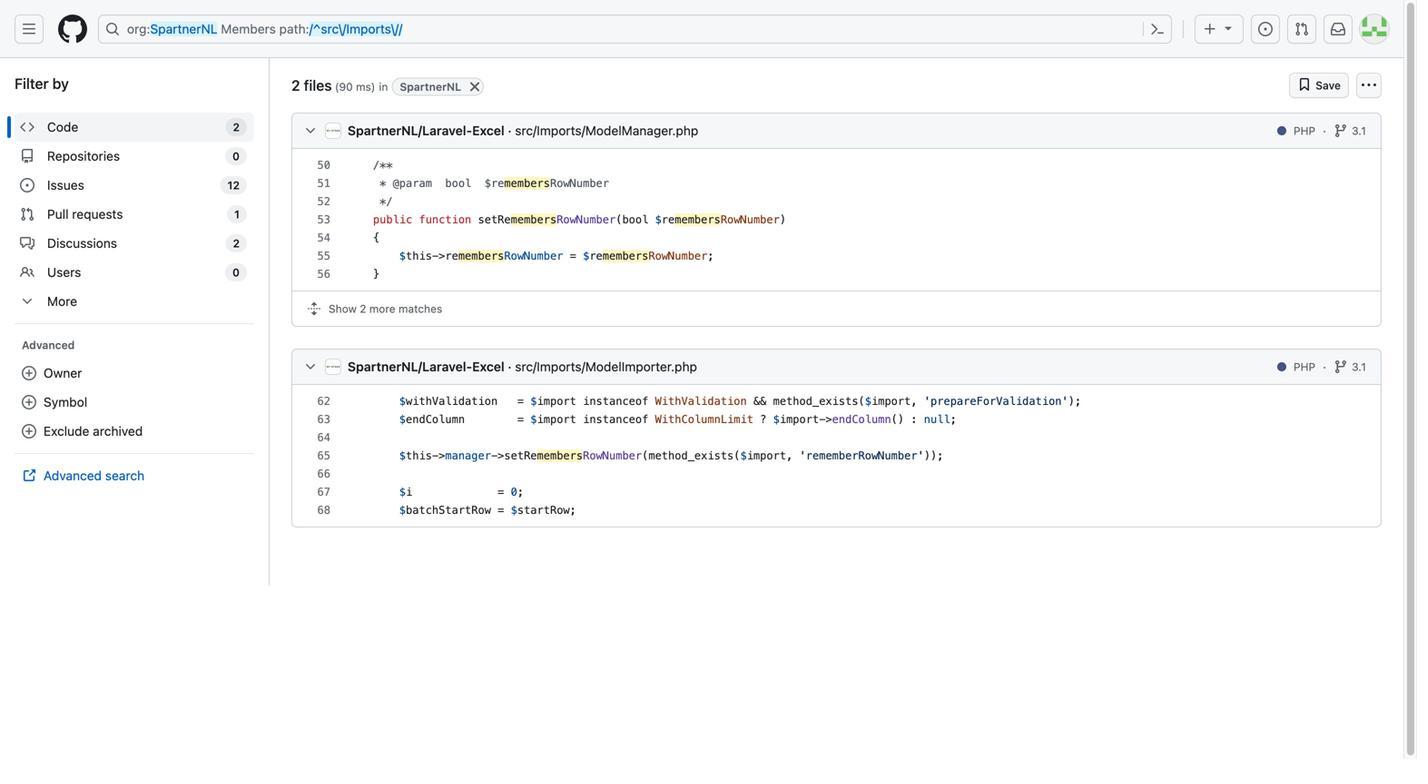 Task type: describe. For each thing, give the bounding box(es) containing it.
advanced search link
[[15, 461, 254, 490]]

66 link
[[310, 468, 338, 480]]

50 link
[[310, 159, 338, 172]]

$ this ->re members rownumber = $ re members rownumber ;
[[399, 250, 714, 262]]

plus circle image for owner
[[22, 366, 36, 380]]

php language element for src/imports/modelmanager.php
[[1294, 123, 1316, 139]]

}
[[347, 268, 380, 281]]

src/imports/modelimporter.php link
[[515, 359, 697, 374]]

sc 9kayk9 0 image inside 'save' button
[[1298, 77, 1312, 92]]

spartnernl/laravel-excel link for spartnernl/laravel-excel · src/imports/modelimporter.php
[[348, 359, 505, 374]]

row group for src/imports/modelimporter.php
[[292, 392, 1381, 519]]

null
[[924, 413, 950, 426]]

repositories
[[47, 148, 120, 163]]

:
[[911, 413, 918, 426]]

'rememberrownumber'
[[800, 449, 924, 462]]

withvalidation
[[406, 395, 498, 408]]

51 link
[[310, 177, 338, 190]]

*/
[[347, 195, 393, 208]]

owner button
[[15, 359, 254, 388]]

pull requests
[[47, 207, 123, 222]]

row containing 51
[[292, 174, 1381, 192]]

56 link
[[310, 268, 338, 281]]

org: spartnernl members path: /^src\/imports\//
[[127, 21, 402, 36]]

{
[[347, 232, 380, 244]]

org:
[[127, 21, 150, 36]]

filter
[[15, 75, 49, 92]]

i
[[406, 486, 412, 498]]

members
[[221, 21, 276, 36]]

instanceof for withcolumnlimit
[[583, 413, 649, 426]]

( inside row
[[616, 213, 622, 226]]

0 for repositories
[[232, 150, 240, 163]]

this for >
[[406, 449, 432, 462]]

0 vertical spatial >
[[826, 413, 832, 426]]

row containing 67
[[292, 483, 1381, 501]]

sc 9kayk9 0 image for code
[[20, 120, 35, 134]]

) inside row
[[780, 213, 786, 226]]

advanced for advanced
[[22, 339, 75, 351]]

67 link
[[310, 486, 338, 498]]

excel for src/imports/modelmanager.php
[[472, 123, 505, 138]]

3.1 branch element for src/imports/modelimporter.php
[[1352, 359, 1367, 375]]

1 horizontal spatial bool
[[622, 213, 649, 226]]

55 link
[[310, 250, 338, 262]]

>re
[[439, 250, 458, 262]]

>setre
[[498, 449, 537, 462]]

advanced element
[[7, 359, 262, 446]]

show
[[329, 302, 357, 315]]

2 up 12
[[233, 121, 240, 133]]

64 link
[[310, 431, 338, 444]]

&&
[[754, 395, 767, 408]]

64 row
[[292, 429, 1381, 447]]

56
[[317, 268, 331, 281]]

users
[[47, 265, 81, 280]]

more
[[47, 294, 77, 309]]

2 endcolumn from the left
[[832, 413, 891, 426]]

pull
[[47, 207, 69, 222]]

row containing 53
[[292, 211, 1381, 229]]

* @param  bool  $re members rownumber
[[347, 177, 609, 190]]

import up >setre
[[537, 413, 576, 426]]

row group for src/imports/modelmanager.php
[[292, 156, 1381, 283]]

spartnernl/laravel-excel · src/imports/modelimporter.php
[[348, 359, 697, 374]]

@param
[[393, 177, 432, 190]]

= for i
[[498, 486, 504, 498]]

discussions
[[47, 236, 117, 251]]

) inside 2 files ( 90 ms )
[[371, 80, 375, 93]]

by
[[52, 75, 69, 92]]

src/imports/modelmanager.php link
[[515, 123, 699, 138]]

cell for 64
[[338, 429, 1381, 447]]

notifications image
[[1331, 22, 1346, 36]]

*
[[380, 177, 386, 190]]

re for bool
[[662, 213, 675, 226]]

in
[[379, 80, 388, 93]]

55
[[317, 250, 331, 262]]

52
[[317, 195, 331, 208]]

row containing 68
[[292, 501, 1381, 519]]

= for withvalidation
[[517, 395, 524, 408]]

$ batchstartrow = $ startrow ;
[[399, 504, 576, 517]]

'prepareforvalidation'
[[924, 395, 1068, 408]]

re for =
[[590, 250, 603, 262]]

row containing 62
[[292, 392, 1381, 410]]

code
[[47, 119, 78, 134]]

path:
[[279, 21, 309, 36]]

67
[[317, 486, 331, 498]]

excel for src/imports/modelimporter.php
[[472, 359, 505, 374]]

= for batchstartrow
[[498, 504, 504, 517]]

open column options image
[[1362, 78, 1377, 93]]

54
[[317, 232, 331, 244]]

archived
[[93, 424, 143, 439]]

0 horizontal spatial ,
[[786, 449, 793, 462]]

this for >re
[[406, 250, 432, 262]]

$ i = 0 ;
[[399, 486, 524, 498]]

issues
[[47, 178, 84, 192]]

$ withvalidation = $ import instanceof withvalidation && method_exists( $ import , 'prepareforvalidation' );
[[399, 395, 1082, 408]]

63 link
[[310, 413, 338, 426]]

sc 9kayk9 0 image inside more element
[[20, 294, 35, 309]]

php for src/imports/modelimporter.php
[[1294, 360, 1316, 373]]

plus circle image
[[22, 424, 36, 439]]

spartnernl/laravel- for spartnernl/laravel-excel · src/imports/modelimporter.php
[[348, 359, 472, 374]]

requests
[[72, 207, 123, 222]]

more
[[369, 302, 396, 315]]

save
[[1316, 79, 1341, 92]]

src/imports/modelimporter.php
[[515, 359, 697, 374]]

issue opened image
[[1258, 22, 1273, 36]]

);
[[1068, 395, 1082, 408]]

1 vertical spatial >
[[439, 449, 445, 462]]

51
[[317, 177, 331, 190]]

53
[[317, 213, 331, 226]]

3.1 link for src/imports/modelmanager.php
[[1334, 123, 1367, 139]]

setre
[[478, 213, 511, 226]]

symbol
[[44, 395, 87, 410]]

$ this -> manager ->setre members rownumber (method_exists( $ import , 'rememberrownumber' ));
[[399, 449, 944, 462]]

instanceof for withvalidation
[[583, 395, 649, 408]]



Task type: vqa. For each thing, say whether or not it's contained in the screenshot.
the middle the all
no



Task type: locate. For each thing, give the bounding box(es) containing it.
54 link
[[310, 232, 338, 244]]

homepage image
[[58, 15, 87, 44]]

1 vertical spatial spartnernl/laravel-excel link
[[348, 359, 505, 374]]

1 instanceof from the top
[[583, 395, 649, 408]]

>
[[826, 413, 832, 426], [439, 449, 445, 462]]

2 files ( 90 ms )
[[291, 77, 375, 94]]

plus circle image up plus circle image
[[22, 395, 36, 410]]

1 vertical spatial )
[[780, 213, 786, 226]]

withvalidation
[[655, 395, 747, 408]]

- down function
[[432, 250, 439, 262]]

this
[[406, 250, 432, 262], [406, 449, 432, 462]]

0 vertical spatial spartnernl/laravel-excel link
[[348, 123, 505, 138]]

spartnernl/laravel-
[[348, 123, 472, 138], [348, 359, 472, 374]]

> up the $ i = 0 ;
[[439, 449, 445, 462]]

1 horizontal spatial (
[[616, 213, 622, 226]]

0 horizontal spatial (
[[335, 80, 339, 93]]

exclude
[[44, 424, 89, 439]]

0 vertical spatial instanceof
[[583, 395, 649, 408]]

2 row group from the top
[[292, 392, 1381, 519]]

row containing 52
[[292, 192, 1381, 211]]

withcolumnlimit
[[655, 413, 754, 426]]

0 vertical spatial advanced
[[22, 339, 75, 351]]

1 vertical spatial php language element
[[1294, 359, 1316, 375]]

> up 64 row
[[826, 413, 832, 426]]

php for src/imports/modelmanager.php
[[1294, 124, 1316, 137]]

0 down "1"
[[232, 266, 240, 279]]

0 horizontal spatial endcolumn
[[406, 413, 465, 426]]

1 vertical spatial row group
[[292, 392, 1381, 519]]

2 this from the top
[[406, 449, 432, 462]]

2 php language element from the top
[[1294, 359, 1316, 375]]

1 vertical spatial this
[[406, 449, 432, 462]]

/^src\/imports\//
[[309, 21, 402, 36]]

spartnernl/laravel-excel link down spartnernl link
[[348, 123, 505, 138]]

, up :
[[911, 395, 918, 408]]

1 vertical spatial instanceof
[[583, 413, 649, 426]]

2 3.1 from the top
[[1352, 360, 1367, 373]]

12 row from the top
[[292, 501, 1381, 519]]

0 vertical spatial excel
[[472, 123, 505, 138]]

php language element
[[1294, 123, 1316, 139], [1294, 359, 1316, 375]]

0 up $ batchstartrow = $ startrow ;
[[511, 486, 517, 498]]

2 vertical spatial 0
[[511, 486, 517, 498]]

spartnernl/laravel- for spartnernl/laravel-excel · src/imports/modelmanager.php
[[348, 123, 472, 138]]

import up the ()
[[872, 395, 911, 408]]

1 vertical spatial advanced
[[44, 468, 102, 483]]

1 horizontal spatial ,
[[911, 395, 918, 408]]

2 spartnernl/laravel-excel link from the top
[[348, 359, 505, 374]]

1 vertical spatial plus circle image
[[22, 395, 36, 410]]

spartnernl/laravel- up withvalidation
[[348, 359, 472, 374]]

filter by element
[[7, 105, 262, 498]]

9 row from the top
[[292, 410, 1381, 429]]

= down spartnernl/laravel-excel · src/imports/modelimporter.php
[[517, 395, 524, 408]]

1 horizontal spatial endcolumn
[[832, 413, 891, 426]]

import down ?
[[747, 449, 786, 462]]

owner
[[44, 365, 82, 380]]

2 cell from the top
[[338, 465, 1381, 483]]

spartnernl/laravel-excel · src/imports/modelmanager.php
[[348, 123, 699, 138]]

= for endcolumn
[[517, 413, 524, 426]]

0 vertical spatial ,
[[911, 395, 918, 408]]

3.1 branch element
[[1352, 123, 1367, 139], [1352, 359, 1367, 375]]

bool
[[445, 177, 471, 190], [622, 213, 649, 226]]

68 link
[[310, 504, 338, 517]]

import down method_exists(
[[780, 413, 819, 426]]

1 vertical spatial 3.1 branch element
[[1352, 359, 1367, 375]]

3.1 for src/imports/modelmanager.php
[[1352, 124, 1367, 137]]

1 row from the top
[[292, 156, 1381, 174]]

2 down "1"
[[233, 237, 240, 250]]

1 horizontal spatial re
[[662, 213, 675, 226]]

2 plus circle image from the top
[[22, 395, 36, 410]]

this left >re
[[406, 250, 432, 262]]

1 excel from the top
[[472, 123, 505, 138]]

excel
[[472, 123, 505, 138], [472, 359, 505, 374]]

2 left files
[[291, 77, 300, 94]]

1 vertical spatial 3.1 link
[[1334, 359, 1367, 375]]

1 vertical spatial php
[[1294, 360, 1316, 373]]

1 vertical spatial 0
[[232, 266, 240, 279]]

= up $ batchstartrow = $ startrow ;
[[498, 486, 504, 498]]

1 vertical spatial cell
[[338, 465, 1381, 483]]

8 row from the top
[[292, 392, 1381, 410]]

rownumber
[[550, 177, 609, 190], [557, 213, 616, 226], [721, 213, 780, 226], [504, 250, 563, 262], [649, 250, 708, 262], [583, 449, 642, 462]]

1 spartnernl/laravel-excel link from the top
[[348, 123, 505, 138]]

0 vertical spatial bool
[[445, 177, 471, 190]]

bool up $ this ->re members rownumber = $ re members rownumber ;
[[622, 213, 649, 226]]

excel up withvalidation
[[472, 359, 505, 374]]

advanced right "link external" icon
[[44, 468, 102, 483]]

66
[[317, 468, 331, 480]]

sc 9kayk9 0 image
[[20, 120, 35, 134], [20, 149, 35, 163]]

65 link
[[310, 449, 338, 462]]

)
[[371, 80, 375, 93], [780, 213, 786, 226]]

manager
[[445, 449, 491, 462]]

0 vertical spatial row group
[[292, 156, 1381, 283]]

bool left $re
[[445, 177, 471, 190]]

3.1 branch element for src/imports/modelmanager.php
[[1352, 123, 1367, 139]]

5 row from the top
[[292, 229, 1381, 247]]

2 3.1 link from the top
[[1334, 359, 1367, 375]]

2 excel from the top
[[472, 359, 505, 374]]

50
[[317, 159, 331, 172]]

advanced
[[22, 339, 75, 351], [44, 468, 102, 483]]

64
[[317, 431, 331, 444]]

1 3.1 link from the top
[[1334, 123, 1367, 139]]

more element
[[15, 287, 254, 316]]

row containing 50
[[292, 156, 1381, 174]]

spartnernl/laravel-excel link
[[348, 123, 505, 138], [348, 359, 505, 374]]

7 row from the top
[[292, 265, 1381, 283]]

instanceof
[[583, 395, 649, 408], [583, 413, 649, 426]]

1 horizontal spatial >
[[826, 413, 832, 426]]

row group containing 62
[[292, 392, 1381, 519]]

= left the startrow
[[498, 504, 504, 517]]

spartnernl/laravel-excel link up withvalidation
[[348, 359, 505, 374]]

10 row from the top
[[292, 447, 1381, 465]]

1 row group from the top
[[292, 156, 1381, 283]]

52 link
[[310, 195, 338, 208]]

batchstartrow
[[406, 504, 491, 517]]

- left manager at bottom left
[[432, 449, 439, 462]]

sc 9kayk9 0 image for repositories
[[20, 149, 35, 163]]

1 sc 9kayk9 0 image from the top
[[20, 120, 35, 134]]

ms
[[356, 80, 371, 93]]

62 link
[[310, 395, 338, 408]]

));
[[924, 449, 944, 462]]

2 left more
[[360, 302, 366, 315]]

row group containing 50
[[292, 156, 1381, 283]]

0 vertical spatial php language element
[[1294, 123, 1316, 139]]

plus circle image inside owner button
[[22, 366, 36, 380]]

- up the $ i = 0 ;
[[491, 449, 498, 462]]

3.1 for src/imports/modelimporter.php
[[1352, 360, 1367, 373]]

( right files
[[335, 80, 339, 93]]

= down public function setre members rownumber ( bool $ re members rownumber )
[[570, 250, 576, 262]]

spartnernl left x image at the top of page
[[400, 80, 461, 93]]

spartnernl left members
[[150, 21, 218, 36]]

0 vertical spatial cell
[[338, 429, 1381, 447]]

filter by
[[15, 75, 69, 92]]

0 inside row
[[511, 486, 517, 498]]

1 php language element from the top
[[1294, 123, 1316, 139]]

public
[[373, 213, 412, 226]]

3.1 link
[[1334, 123, 1367, 139], [1334, 359, 1367, 375]]

0 vertical spatial 3.1 link
[[1334, 123, 1367, 139]]

()
[[891, 413, 904, 426]]

1 vertical spatial spartnernl/laravel-
[[348, 359, 472, 374]]

advanced up owner
[[22, 339, 75, 351]]

1 php from the top
[[1294, 124, 1316, 137]]

link external image
[[22, 469, 36, 483]]

endcolumn up 64 row
[[832, 413, 891, 426]]

draggable pane splitter slider
[[267, 58, 271, 586]]

files
[[304, 77, 332, 94]]

1 horizontal spatial spartnernl
[[400, 80, 461, 93]]

0 vertical spatial this
[[406, 250, 432, 262]]

command palette image
[[1150, 22, 1165, 36]]

plus circle image inside symbol button
[[22, 395, 36, 410]]

plus circle image for symbol
[[22, 395, 36, 410]]

row containing 56
[[292, 265, 1381, 283]]

sc 9kayk9 0 image left "repositories"
[[20, 149, 35, 163]]

0 vertical spatial 3.1
[[1352, 124, 1367, 137]]

53 link
[[310, 213, 338, 226]]

cell up 'rememberrownumber'
[[338, 429, 1381, 447]]

2 php from the top
[[1294, 360, 1316, 373]]

90
[[339, 80, 353, 93]]

1 3.1 branch element from the top
[[1352, 123, 1367, 139]]

spartnernl link
[[400, 80, 461, 93]]

php language element for src/imports/modelimporter.php
[[1294, 359, 1316, 375]]

1 spartnernl/laravel- from the top
[[348, 123, 472, 138]]

11 row from the top
[[292, 483, 1381, 501]]

1 vertical spatial ,
[[786, 449, 793, 462]]

0
[[232, 150, 240, 163], [232, 266, 240, 279], [511, 486, 517, 498]]

excel down x image at the top of page
[[472, 123, 505, 138]]

triangle down image
[[1221, 20, 1236, 35]]

collapse spartnernl/laravel-excel · src/imports/modelmanager.php image
[[303, 123, 318, 138]]

1 endcolumn from the left
[[406, 413, 465, 426]]

import
[[537, 395, 576, 408], [872, 395, 911, 408], [537, 413, 576, 426], [780, 413, 819, 426], [747, 449, 786, 462]]

2 instanceof from the top
[[583, 413, 649, 426]]

0 vertical spatial spartnernl
[[150, 21, 218, 36]]

src/imports/modelmanager.php
[[515, 123, 699, 138]]

row containing 54
[[292, 229, 1381, 247]]

(
[[335, 80, 339, 93], [616, 213, 622, 226]]

0 horizontal spatial re
[[590, 250, 603, 262]]

62
[[317, 395, 331, 408]]

public function setre members rownumber ( bool $ re members rownumber )
[[373, 213, 786, 226]]

( inside 2 files ( 90 ms )
[[335, 80, 339, 93]]

members
[[504, 177, 550, 190], [511, 213, 557, 226], [675, 213, 721, 226], [458, 250, 504, 262], [603, 250, 649, 262], [537, 449, 583, 462]]

plus circle image
[[22, 366, 36, 380], [22, 395, 36, 410]]

0 vertical spatial sc 9kayk9 0 image
[[20, 120, 35, 134]]

advanced for advanced search
[[44, 468, 102, 483]]

function
[[419, 213, 471, 226]]

66 row
[[292, 465, 1381, 483]]

4 row from the top
[[292, 211, 1381, 229]]

method_exists(
[[773, 395, 865, 408]]

row containing 65
[[292, 447, 1381, 465]]

startrow
[[517, 504, 570, 517]]

2 sc 9kayk9 0 image from the top
[[20, 149, 35, 163]]

symbol button
[[15, 388, 254, 417]]

1 vertical spatial spartnernl
[[400, 80, 461, 93]]

1 vertical spatial re
[[590, 250, 603, 262]]

plus image
[[1203, 22, 1218, 36]]

search
[[105, 468, 145, 483]]

git pull request image
[[1295, 22, 1309, 36]]

= up >setre
[[517, 413, 524, 426]]

collapse spartnernl/laravel-excel · src/imports/modelimporter.php image
[[303, 360, 318, 374]]

/**
[[373, 159, 393, 172]]

0 vertical spatial 0
[[232, 150, 240, 163]]

endcolumn down withvalidation
[[406, 413, 465, 426]]

63
[[317, 413, 331, 426]]

0 up 12
[[232, 150, 240, 163]]

;
[[708, 250, 714, 262], [950, 413, 957, 426], [517, 486, 524, 498], [570, 504, 576, 517]]

show 2 more matches link
[[291, 291, 1382, 327]]

1 vertical spatial bool
[[622, 213, 649, 226]]

spartnernl/laravel-excel link for spartnernl/laravel-excel · src/imports/modelmanager.php
[[348, 123, 505, 138]]

0 vertical spatial spartnernl/laravel-
[[348, 123, 472, 138]]

this up i
[[406, 449, 432, 462]]

row group
[[292, 156, 1381, 283], [292, 392, 1381, 519]]

cell down 'rememberrownumber'
[[338, 465, 1381, 483]]

3.1 link for src/imports/modelimporter.php
[[1334, 359, 1367, 375]]

3 row from the top
[[292, 192, 1381, 211]]

sc 9kayk9 0 image
[[1298, 77, 1312, 92], [1334, 123, 1348, 138], [20, 178, 35, 192], [20, 207, 35, 222], [20, 236, 35, 251], [20, 265, 35, 280], [20, 294, 35, 309], [307, 301, 321, 316], [1334, 360, 1348, 374]]

- down method_exists(
[[819, 413, 826, 426]]

import down spartnernl/laravel-excel · src/imports/modelimporter.php
[[537, 395, 576, 408]]

1 vertical spatial sc 9kayk9 0 image
[[20, 149, 35, 163]]

?
[[760, 413, 767, 426]]

1 this from the top
[[406, 250, 432, 262]]

6 row from the top
[[292, 247, 1381, 265]]

sc 9kayk9 0 image inside show 2 more matches link
[[307, 301, 321, 316]]

1 3.1 from the top
[[1352, 124, 1367, 137]]

0 vertical spatial )
[[371, 80, 375, 93]]

, up 66 row
[[786, 449, 793, 462]]

2 spartnernl/laravel- from the top
[[348, 359, 472, 374]]

row
[[292, 156, 1381, 174], [292, 174, 1381, 192], [292, 192, 1381, 211], [292, 211, 1381, 229], [292, 229, 1381, 247], [292, 247, 1381, 265], [292, 265, 1381, 283], [292, 392, 1381, 410], [292, 410, 1381, 429], [292, 447, 1381, 465], [292, 483, 1381, 501], [292, 501, 1381, 519]]

1 vertical spatial 3.1
[[1352, 360, 1367, 373]]

0 vertical spatial (
[[335, 80, 339, 93]]

0 for users
[[232, 266, 240, 279]]

1 horizontal spatial )
[[780, 213, 786, 226]]

2 3.1 branch element from the top
[[1352, 359, 1367, 375]]

spartnernl/laravel- up /**
[[348, 123, 472, 138]]

0 vertical spatial re
[[662, 213, 675, 226]]

$re
[[485, 177, 504, 190]]

spartnernl
[[150, 21, 218, 36], [400, 80, 461, 93]]

0 vertical spatial plus circle image
[[22, 366, 36, 380]]

cell
[[338, 429, 1381, 447], [338, 465, 1381, 483]]

x image
[[468, 80, 482, 94]]

php
[[1294, 124, 1316, 137], [1294, 360, 1316, 373]]

0 horizontal spatial )
[[371, 80, 375, 93]]

(method_exists(
[[642, 449, 740, 462]]

0 vertical spatial 3.1 branch element
[[1352, 123, 1367, 139]]

( up $ this ->re members rownumber = $ re members rownumber ;
[[616, 213, 622, 226]]

2
[[291, 77, 300, 94], [233, 121, 240, 133], [233, 237, 240, 250], [360, 302, 366, 315]]

1 plus circle image from the top
[[22, 366, 36, 380]]

1 vertical spatial excel
[[472, 359, 505, 374]]

1 cell from the top
[[338, 429, 1381, 447]]

row containing 63
[[292, 410, 1381, 429]]

matches
[[399, 302, 442, 315]]

1
[[234, 208, 240, 221]]

cell for 66
[[338, 465, 1381, 483]]

plus circle image left owner
[[22, 366, 36, 380]]

3.1
[[1352, 124, 1367, 137], [1352, 360, 1367, 373]]

0 vertical spatial php
[[1294, 124, 1316, 137]]

row containing 55
[[292, 247, 1381, 265]]

1 vertical spatial (
[[616, 213, 622, 226]]

0 horizontal spatial spartnernl
[[150, 21, 218, 36]]

0 horizontal spatial bool
[[445, 177, 471, 190]]

12
[[227, 179, 240, 192]]

0 horizontal spatial >
[[439, 449, 445, 462]]

sc 9kayk9 0 image left code
[[20, 120, 35, 134]]

2 row from the top
[[292, 174, 1381, 192]]

advanced search
[[44, 468, 145, 483]]

save button
[[1290, 73, 1349, 98]]

68
[[317, 504, 331, 517]]



